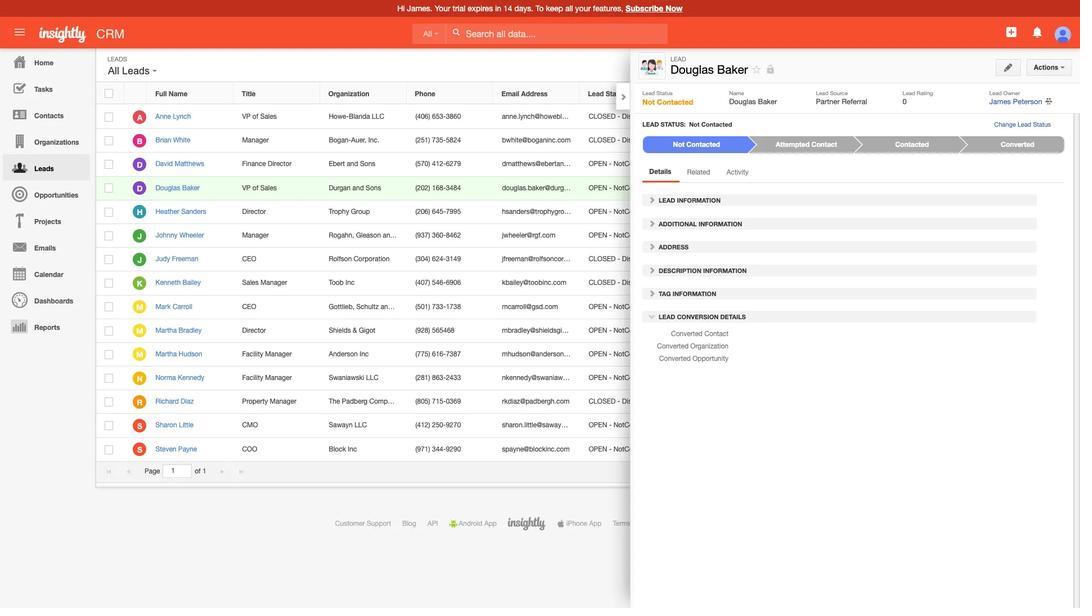 Task type: locate. For each thing, give the bounding box(es) containing it.
3 m from the top
[[136, 350, 143, 359]]

2 4:06 from the top
[[710, 136, 723, 144]]

1 vertical spatial ceo cell
[[234, 295, 320, 319]]

contacted inside lead status not contacted
[[657, 97, 694, 106]]

0 horizontal spatial not
[[643, 97, 655, 106]]

0 horizontal spatial douglas
[[156, 184, 180, 192]]

mbradley@shieldsgigot.com
[[502, 326, 588, 334]]

director cell down sales manager cell
[[234, 319, 320, 343]]

norma kennedy
[[156, 374, 205, 382]]

open - notcontacted cell for dmatthews@ebertandsons.com
[[580, 153, 667, 177]]

2 horizontal spatial douglas
[[730, 97, 757, 106]]

4:06 for jwheeler@rgf.com
[[710, 231, 723, 239]]

your inside hi james. your trial expires in 14 days. to keep all your features, subscribe now
[[435, 4, 451, 13]]

4 closed - disqualified cell from the top
[[580, 272, 667, 295]]

2 vertical spatial douglas
[[156, 184, 180, 192]]

llc inside swaniawski llc cell
[[366, 374, 379, 382]]

sawayn llc
[[329, 421, 367, 429]]

4 closed from the top
[[589, 279, 616, 287]]

lead for lead
[[671, 56, 687, 62]]

pm for douglas.baker@durganandsons.com
[[725, 184, 735, 192]]

closed - disqualified inside k row
[[589, 279, 658, 287]]

disqualified inside the j row
[[623, 255, 658, 263]]

details left 'related'
[[650, 167, 672, 176]]

closed - disqualified cell up chevron down image
[[580, 272, 667, 295]]

leads up all leads
[[108, 56, 127, 62]]

change
[[995, 121, 1017, 128]]

follow image
[[752, 64, 763, 75], [861, 112, 872, 123], [861, 136, 872, 147], [861, 160, 872, 170], [861, 183, 872, 194], [861, 207, 872, 218], [861, 231, 872, 242], [861, 255, 872, 265], [861, 278, 872, 289], [861, 302, 872, 313], [861, 350, 872, 360], [861, 373, 872, 384]]

anderson inc
[[329, 350, 369, 358]]

b row
[[96, 129, 909, 153]]

10 open - notcontacted cell from the top
[[580, 438, 667, 462]]

vp for d
[[242, 184, 251, 192]]

llc down anderson inc cell
[[366, 374, 379, 382]]

pm for mhudson@andersoninc.com
[[725, 350, 735, 358]]

1 vertical spatial s link
[[133, 443, 147, 456]]

ceo inside m row
[[242, 303, 256, 310]]

8 13-nov-23 4:06 pm cell from the top
[[667, 343, 766, 367]]

4 follow image from the top
[[861, 445, 872, 455]]

phone
[[415, 89, 436, 98]]

status inside lead status not contacted
[[657, 90, 673, 96]]

sons down ebert and sons cell
[[366, 184, 381, 192]]

property manager
[[242, 398, 297, 405]]

4 open - notcontacted cell from the top
[[580, 224, 667, 248]]

pm inside k row
[[725, 279, 735, 287]]

0 vertical spatial d
[[137, 160, 143, 169]]

2 director cell from the top
[[234, 319, 320, 343]]

3 open from the top
[[589, 208, 608, 215]]

1 app from the left
[[485, 520, 497, 528]]

status up anne.lynch@howeblanda.com closed - disqualified
[[606, 89, 627, 98]]

(412)
[[416, 421, 430, 429]]

manager inside the n row
[[265, 374, 292, 382]]

james peterson inside k row
[[774, 279, 823, 287]]

1 vertical spatial douglas
[[730, 97, 757, 106]]

1 vertical spatial d
[[137, 184, 143, 193]]

2 m from the top
[[136, 326, 143, 336]]

1 facility manager from the top
[[242, 350, 292, 358]]

13-nov-23 4:06 pm cell up lead conversion details
[[667, 272, 766, 295]]

closed - disqualified cell for r
[[580, 390, 667, 414]]

m link left martha bradley
[[133, 324, 147, 337]]

3149
[[446, 255, 461, 263]]

m for martha bradley
[[136, 326, 143, 336]]

4:06 inside b row
[[710, 136, 723, 144]]

open - notcontacted cell for mbradley@shieldsgigot.com
[[580, 319, 667, 343]]

steven
[[156, 445, 177, 453]]

closed inside a row
[[589, 113, 616, 120]]

5 closed from the top
[[589, 398, 616, 405]]

h
[[137, 207, 143, 217]]

director
[[268, 160, 292, 168], [242, 208, 266, 215], [242, 326, 266, 334]]

5 open - notcontacted cell from the top
[[580, 295, 667, 319]]

j down h
[[138, 231, 142, 241]]

lead status: not contacted
[[643, 120, 733, 128]]

- inside k row
[[618, 279, 621, 287]]

0 horizontal spatial douglas baker
[[156, 184, 200, 192]]

1 vertical spatial martha
[[156, 350, 177, 358]]

8 open from the top
[[589, 374, 608, 382]]

lead right chevron down image
[[659, 313, 676, 321]]

5 4:06 from the top
[[710, 279, 723, 287]]

0 horizontal spatial name
[[169, 89, 188, 98]]

nov- for bwhite@boganinc.com
[[686, 136, 701, 144]]

d row down bwhite@boganinc.com
[[96, 153, 909, 177]]

director cell
[[234, 200, 320, 224], [234, 319, 320, 343]]

peterson inside a row
[[796, 113, 823, 120]]

13- down additional
[[676, 231, 686, 239]]

james peterson inside b row
[[774, 136, 823, 144]]

s left steven
[[137, 445, 142, 454]]

manager cell for j
[[234, 224, 320, 248]]

converted link
[[961, 136, 1065, 153]]

douglas up lead created
[[671, 62, 714, 76]]

anne.lynch@howeblanda.com closed - disqualified
[[502, 113, 658, 120]]

status down lead "image" on the top of the page
[[657, 90, 673, 96]]

and right the schultz on the left
[[381, 303, 392, 310]]

your left trial at the left top of page
[[435, 4, 451, 13]]

s down r
[[137, 421, 142, 431]]

lead inside lead status not contacted
[[643, 90, 655, 96]]

name right created on the right top of the page
[[730, 90, 745, 96]]

1 vp from the top
[[242, 113, 251, 120]]

1 vertical spatial sons
[[366, 184, 381, 192]]

details link
[[643, 165, 679, 181]]

s row
[[96, 414, 909, 438], [96, 438, 909, 462]]

auer,
[[351, 136, 367, 144]]

import leads
[[924, 149, 966, 157]]

4:06 for mbradley@shieldsgigot.com
[[710, 326, 723, 334]]

opportunities
[[34, 191, 78, 199]]

(202) 168-3484
[[416, 184, 461, 192]]

organization up "opportunity"
[[691, 342, 729, 350]]

0 vertical spatial vp
[[242, 113, 251, 120]]

sharon little link
[[156, 421, 199, 429]]

navigation
[[0, 48, 90, 339]]

android app link
[[450, 520, 497, 528]]

not up not contacted
[[690, 120, 700, 128]]

coo cell
[[234, 438, 320, 462]]

5 disqualified from the top
[[623, 398, 658, 405]]

1 horizontal spatial status
[[657, 90, 673, 96]]

james peterson link
[[990, 97, 1043, 106], [774, 113, 823, 120], [774, 136, 823, 144], [774, 279, 823, 287]]

lead conversion details
[[658, 313, 746, 321]]

4 13-nov-23 4:06 pm cell from the top
[[667, 224, 766, 248]]

name inside name douglas baker
[[730, 90, 745, 96]]

name inside row
[[169, 89, 188, 98]]

not for lead status: not contacted
[[690, 120, 700, 128]]

llc right 'sawayn' on the bottom of the page
[[355, 421, 367, 429]]

1 vertical spatial llc
[[366, 374, 379, 382]]

6 pm from the top
[[725, 303, 735, 310]]

j left judy at the left
[[138, 255, 142, 264]]

douglas.baker@durganandsons.com cell
[[494, 177, 613, 200]]

douglas baker up created on the right top of the page
[[671, 62, 749, 76]]

h link
[[133, 205, 147, 219]]

sharon.little@sawayn.com cell
[[494, 414, 581, 438]]

nov- inside the j row
[[686, 231, 701, 239]]

closed inside b row
[[589, 136, 616, 144]]

13-nov-23 4:06 pm cell down created on the right top of the page
[[667, 105, 766, 129]]

subscribe now link
[[626, 3, 683, 13]]

5 13-nov-23 4:06 pm from the top
[[676, 279, 735, 287]]

b link
[[133, 134, 147, 147]]

closed inside k row
[[589, 279, 616, 287]]

0 horizontal spatial address
[[522, 89, 548, 98]]

13- down lead status not contacted
[[676, 113, 686, 120]]

3860
[[446, 113, 461, 120]]

2 vertical spatial llc
[[355, 421, 367, 429]]

address right email
[[522, 89, 548, 98]]

1 vertical spatial ceo
[[242, 303, 256, 310]]

6 open - notcontacted cell from the top
[[580, 319, 667, 343]]

swaniawski llc cell
[[320, 367, 407, 390]]

douglas right created on the right top of the page
[[730, 97, 757, 106]]

follow image inside k row
[[861, 278, 872, 289]]

toob
[[329, 279, 344, 287]]

not down status:
[[674, 140, 685, 149]]

vp inside d row
[[242, 184, 251, 192]]

closed - disqualified inside b row
[[589, 136, 658, 144]]

3 13-nov-23 4:06 pm from the top
[[676, 184, 735, 192]]

0 vertical spatial d link
[[133, 158, 147, 171]]

m left mark
[[136, 302, 143, 312]]

vp of sales down title
[[242, 113, 277, 120]]

0 vertical spatial m link
[[133, 300, 147, 314]]

j for johnny wheeler
[[138, 231, 142, 241]]

1 ceo cell from the top
[[234, 248, 320, 272]]

j
[[138, 231, 142, 241], [138, 255, 142, 264]]

manager for m
[[265, 350, 292, 358]]

5 pm from the top
[[725, 279, 735, 287]]

r link
[[133, 395, 147, 409]]

baker inside name douglas baker
[[759, 97, 778, 106]]

0 vertical spatial ceo
[[242, 255, 256, 263]]

description
[[659, 267, 702, 274]]

closed down hsanders@trophygroup.com open - notcontacted
[[589, 255, 616, 263]]

customer
[[335, 520, 365, 528]]

13- inside k row
[[676, 279, 686, 287]]

inc right 'block'
[[348, 445, 357, 453]]

subscribe
[[626, 3, 664, 13]]

13- inside b row
[[676, 136, 686, 144]]

closed down 'nkennedy@swaniawskillc.com open - notcontacted'
[[589, 398, 616, 405]]

owner
[[1004, 90, 1021, 96]]

baker down 'matthews'
[[182, 184, 200, 192]]

richard diaz link
[[156, 398, 200, 405]]

disqualified inside b row
[[623, 136, 658, 144]]

recycle
[[927, 88, 957, 96]]

martha hudson link
[[156, 350, 208, 358]]

0 vertical spatial llc
[[372, 113, 385, 120]]

sales inside cell
[[242, 279, 259, 287]]

douglas baker inside d row
[[156, 184, 200, 192]]

1 horizontal spatial app
[[590, 520, 602, 528]]

martha hudson
[[156, 350, 202, 358]]

inc inside cell
[[346, 279, 355, 287]]

swaniawski llc
[[329, 374, 379, 382]]

follow image for dmatthews@ebertandsons.com
[[861, 160, 872, 170]]

13- for kbailey@toobinc.com
[[676, 279, 686, 287]]

1 13-nov-23 4:06 pm cell from the top
[[667, 105, 766, 129]]

1 horizontal spatial douglas baker
[[671, 62, 749, 76]]

2 vertical spatial m link
[[133, 348, 147, 361]]

2 follow image from the top
[[861, 397, 872, 408]]

1 vertical spatial vp of sales
[[242, 184, 277, 192]]

1 vertical spatial vp
[[242, 184, 251, 192]]

1 vertical spatial m link
[[133, 324, 147, 337]]

1 horizontal spatial not
[[674, 140, 685, 149]]

1 d from the top
[[137, 160, 143, 169]]

closed - disqualified cell
[[580, 105, 667, 129], [580, 129, 667, 153], [580, 248, 667, 272], [580, 272, 667, 295], [580, 390, 667, 414]]

1 vertical spatial sales
[[260, 184, 277, 192]]

navigation containing home
[[0, 48, 90, 339]]

0 vertical spatial vp of sales cell
[[234, 105, 320, 129]]

1 vertical spatial contact
[[705, 330, 729, 338]]

6 open - notcontacted from the top
[[589, 445, 657, 453]]

2 d row from the top
[[96, 177, 909, 200]]

sample_data link
[[927, 225, 964, 237]]

chevron right image for additional information
[[649, 219, 656, 227]]

record permissions image
[[766, 62, 776, 76]]

ceo cell for m
[[234, 295, 320, 319]]

0 vertical spatial contact
[[812, 140, 838, 149]]

director down sales manager
[[242, 326, 266, 334]]

1 open - notcontacted cell from the top
[[580, 153, 667, 177]]

director for h
[[242, 208, 266, 215]]

s link up page
[[133, 443, 147, 456]]

follow image for sharon.little@sawayn.com
[[861, 421, 872, 432]]

closed - disqualified cell up tag
[[580, 248, 667, 272]]

shields & gigot
[[329, 326, 376, 334]]

contact for converted contact converted organization converted opportunity
[[705, 330, 729, 338]]

follow image
[[861, 326, 872, 337], [861, 397, 872, 408], [861, 421, 872, 432], [861, 445, 872, 455]]

3 13-nov-23 4:06 pm cell from the top
[[667, 177, 766, 200]]

1 closed from the top
[[589, 113, 616, 120]]

shields & gigot cell
[[320, 319, 407, 343]]

pm inside a row
[[725, 113, 735, 120]]

0 vertical spatial director cell
[[234, 200, 320, 224]]

4 4:06 from the top
[[710, 231, 723, 239]]

3 closed from the top
[[589, 255, 616, 263]]

23 for douglas.baker@durganandsons.com
[[701, 184, 708, 192]]

mcarroll@gsd.com cell
[[494, 295, 580, 319]]

bwhite@boganinc.com cell
[[494, 129, 580, 153]]

follow image inside h row
[[861, 207, 872, 218]]

13-nov-23 4:06 pm cell down 'related'
[[667, 177, 766, 200]]

k link
[[133, 276, 147, 290]]

1 horizontal spatial organization
[[691, 342, 729, 350]]

3 m link from the top
[[133, 348, 147, 361]]

llc right blanda in the left top of the page
[[372, 113, 385, 120]]

open - notcontacted inside the j row
[[589, 231, 657, 239]]

1 vp of sales from the top
[[242, 113, 277, 120]]

customer support
[[335, 520, 391, 528]]

white image
[[453, 28, 461, 36]]

m link for mark carroll
[[133, 300, 147, 314]]

1 m from the top
[[136, 302, 143, 312]]

1 vertical spatial douglas baker
[[156, 184, 200, 192]]

13-nov-23 4:06 pm inside d row
[[676, 184, 735, 192]]

lead rating 0
[[903, 90, 934, 106]]

8462
[[446, 231, 461, 239]]

0 vertical spatial j
[[138, 231, 142, 241]]

- inside b row
[[618, 136, 621, 144]]

follow image inside r row
[[861, 397, 872, 408]]

manager cell up the 'finance director'
[[234, 129, 320, 153]]

0 vertical spatial j link
[[133, 229, 147, 242]]

inc for s
[[348, 445, 357, 453]]

(805)
[[416, 398, 430, 405]]

follow image inside a row
[[861, 112, 872, 123]]

1 m row from the top
[[96, 295, 909, 319]]

lead for lead conversion details
[[659, 313, 676, 321]]

partner
[[817, 97, 840, 106]]

23 inside b row
[[701, 136, 708, 144]]

open - notcontacted cell
[[580, 153, 667, 177], [580, 177, 667, 200], [580, 200, 667, 224], [580, 224, 667, 248], [580, 295, 667, 319], [580, 319, 667, 343], [580, 343, 667, 367], [580, 367, 667, 390], [580, 414, 667, 438], [580, 438, 667, 462]]

0 vertical spatial all
[[424, 29, 432, 38]]

2 closed from the top
[[589, 136, 616, 144]]

closed - disqualified
[[589, 136, 658, 144], [589, 255, 658, 263], [589, 279, 658, 287], [589, 398, 658, 405]]

brian white
[[156, 136, 191, 144]]

lead up anne.lynch@howeblanda.com closed - disqualified
[[588, 89, 604, 98]]

lead up partner
[[817, 90, 829, 96]]

13- inside a row
[[676, 113, 686, 120]]

1 vertical spatial your
[[916, 179, 934, 186]]

1 vertical spatial director cell
[[234, 319, 320, 343]]

cell
[[667, 153, 766, 177], [766, 153, 852, 177], [881, 153, 909, 177], [96, 177, 124, 200], [766, 177, 852, 200], [667, 200, 766, 224], [766, 200, 852, 224], [766, 224, 852, 248], [667, 248, 766, 272], [766, 248, 852, 272], [766, 295, 852, 319], [766, 319, 852, 343], [766, 343, 852, 367], [881, 343, 909, 367], [667, 367, 766, 390], [766, 367, 852, 390], [881, 367, 909, 390], [667, 390, 766, 414], [766, 390, 852, 414], [881, 390, 909, 414], [667, 414, 766, 438], [766, 414, 852, 438], [881, 414, 909, 438], [667, 438, 766, 462], [766, 438, 852, 462], [881, 438, 909, 462]]

llc inside sawayn llc cell
[[355, 421, 367, 429]]

13- for bwhite@boganinc.com
[[676, 136, 686, 144]]

follow image for kbailey@toobinc.com
[[861, 278, 872, 289]]

facility inside the n row
[[242, 374, 263, 382]]

lead image
[[641, 55, 664, 77]]

inc right anderson
[[360, 350, 369, 358]]

row group
[[96, 105, 909, 462]]

now
[[666, 3, 683, 13]]

7 4:06 from the top
[[710, 326, 723, 334]]

vp
[[242, 113, 251, 120], [242, 184, 251, 192]]

james peterson link inside b row
[[774, 136, 823, 144]]

0 horizontal spatial organization
[[329, 89, 370, 98]]

d link for david matthews
[[133, 158, 147, 171]]

gigot
[[359, 326, 376, 334]]

nov- inside d row
[[686, 184, 701, 192]]

facility manager cell
[[234, 343, 320, 367], [234, 367, 320, 390]]

vp of sales cell
[[234, 105, 320, 129], [234, 177, 320, 200]]

8 13-nov-23 4:06 pm from the top
[[676, 350, 735, 358]]

details right conversion
[[721, 313, 746, 321]]

pm for mcarroll@gsd.com
[[725, 303, 735, 310]]

13-nov-23 4:06 pm inside a row
[[676, 113, 735, 120]]

vp of sales down finance
[[242, 184, 277, 192]]

open - notcontacted cell for hsanders@trophygroup.com
[[580, 200, 667, 224]]

nov- inside k row
[[686, 279, 701, 287]]

nkennedy@swaniawskillc.com cell
[[494, 367, 594, 390]]

13-nov-23 4:06 pm for jwheeler@rgf.com
[[676, 231, 735, 239]]

2 open - notcontacted from the top
[[589, 184, 657, 192]]

2 vertical spatial not
[[674, 140, 685, 149]]

all for all leads
[[108, 65, 119, 77]]

0 horizontal spatial contact
[[705, 330, 729, 338]]

row containing full name
[[96, 83, 908, 104]]

row group containing a
[[96, 105, 909, 462]]

facility manager inside the n row
[[242, 374, 292, 382]]

m row down mcarroll@gsd.com
[[96, 319, 909, 343]]

2 closed - disqualified from the top
[[589, 255, 658, 263]]

2 vp from the top
[[242, 184, 251, 192]]

david matthews
[[156, 160, 204, 168]]

chevron down image
[[649, 313, 656, 321]]

jfreeman@rolfsoncorp.com cell
[[494, 248, 583, 272]]

ceo cell for j
[[234, 248, 320, 272]]

1 horizontal spatial address
[[658, 243, 689, 251]]

2 vp of sales from the top
[[242, 184, 277, 192]]

follow image inside b row
[[861, 136, 872, 147]]

0 vertical spatial douglas baker
[[671, 62, 749, 76]]

sales inside a row
[[260, 113, 277, 120]]

1 vp of sales cell from the top
[[234, 105, 320, 129]]

james peterson for b
[[774, 136, 823, 144]]

james peterson link inside a row
[[774, 113, 823, 120]]

13-nov-23 4:06 pm inside b row
[[676, 136, 735, 144]]

lead created
[[675, 89, 718, 98]]

1 open - notcontacted from the top
[[589, 160, 657, 168]]

2 closed - disqualified cell from the top
[[580, 129, 667, 153]]

7 13-nov-23 4:06 pm from the top
[[676, 326, 735, 334]]

23 for mbradley@shieldsgigot.com
[[701, 326, 708, 334]]

row
[[96, 83, 908, 104]]

martha for martha hudson
[[156, 350, 177, 358]]

open - notcontacted cell for mcarroll@gsd.com
[[580, 295, 667, 319]]

ebert
[[329, 160, 345, 168]]

13-nov-23 4:06 pm cell down description information
[[667, 295, 766, 319]]

0 vertical spatial manager cell
[[234, 129, 320, 153]]

pm inside the j row
[[725, 231, 735, 239]]

contact inside 'converted contact converted organization converted opportunity'
[[705, 330, 729, 338]]

jwheeler@rgf.com cell
[[494, 224, 580, 248]]

1 horizontal spatial details
[[721, 313, 746, 321]]

martha up norma
[[156, 350, 177, 358]]

not inside not contacted link
[[674, 140, 685, 149]]

peterson inside k row
[[796, 279, 823, 287]]

facility manager for n
[[242, 374, 292, 382]]

import left /
[[916, 132, 941, 140]]

a row
[[96, 105, 909, 129]]

little
[[179, 421, 194, 429]]

1 follow image from the top
[[861, 326, 872, 337]]

closed down anne.lynch@howeblanda.com closed - disqualified
[[589, 136, 616, 144]]

contacted up status:
[[657, 97, 694, 106]]

gottlieb, schultz and d'amore cell
[[320, 295, 421, 319]]

manager inside cell
[[261, 279, 287, 287]]

director right finance
[[268, 160, 292, 168]]

3 open - notcontacted cell from the top
[[580, 200, 667, 224]]

0 horizontal spatial your
[[435, 4, 451, 13]]

2 horizontal spatial baker
[[759, 97, 778, 106]]

nov- inside b row
[[686, 136, 701, 144]]

ceo cell up sales manager
[[234, 248, 320, 272]]

1 vertical spatial import
[[926, 149, 946, 157]]

closed - disqualified inside the j row
[[589, 255, 658, 263]]

(206) 645-7995
[[416, 208, 461, 215]]

follow image for jfreeman@rolfsoncorp.com
[[861, 255, 872, 265]]

13-nov-23 4:06 pm cell for kbailey@toobinc.com
[[667, 272, 766, 295]]

6 13-nov-23 4:06 pm from the top
[[676, 303, 735, 310]]

trophy
[[329, 208, 349, 215]]

5824
[[446, 136, 461, 144]]

1 vertical spatial manager cell
[[234, 224, 320, 248]]

finance director
[[242, 160, 292, 168]]

d row
[[96, 153, 909, 177], [96, 177, 909, 200]]

1 horizontal spatial name
[[730, 90, 745, 96]]

2 pm from the top
[[725, 136, 735, 144]]

information down lead information
[[699, 220, 743, 227]]

closed down lead status
[[589, 113, 616, 120]]

llc for s
[[355, 421, 367, 429]]

m row
[[96, 295, 909, 319], [96, 319, 909, 343], [96, 343, 909, 367]]

martha bradley link
[[156, 326, 207, 334]]

2 vertical spatial sales
[[242, 279, 259, 287]]

2 disqualified from the top
[[623, 136, 658, 144]]

0 vertical spatial s link
[[133, 419, 147, 432]]

1 pm from the top
[[725, 113, 735, 120]]

3 follow image from the top
[[861, 421, 872, 432]]

1 s link from the top
[[133, 419, 147, 432]]

closed for b
[[589, 136, 616, 144]]

3 disqualified from the top
[[623, 255, 658, 263]]

13- down conversion
[[676, 326, 686, 334]]

android
[[459, 520, 483, 528]]

1 horizontal spatial contact
[[812, 140, 838, 149]]

j row
[[96, 224, 909, 248], [96, 248, 909, 272]]

closed - disqualified up chevron right icon on the top right of page
[[589, 255, 658, 263]]

0 vertical spatial ceo cell
[[234, 248, 320, 272]]

(412) 250-9270 cell
[[407, 414, 494, 438]]

- inside a row
[[618, 113, 621, 120]]

23 inside d row
[[701, 184, 708, 192]]

closed - disqualified down 'nkennedy@swaniawskillc.com open - notcontacted'
[[589, 398, 658, 405]]

all link
[[412, 24, 446, 44]]

0 vertical spatial sons
[[360, 160, 376, 168]]

sales manager
[[242, 279, 287, 287]]

chevron right image
[[620, 93, 628, 101], [649, 196, 656, 204], [649, 219, 656, 227], [649, 243, 656, 251], [649, 289, 656, 297]]

vp of sales inside d row
[[242, 184, 277, 192]]

13- down tag information at the top of page
[[676, 303, 686, 310]]

(406)
[[416, 113, 430, 120]]

1 director cell from the top
[[234, 200, 320, 224]]

contacted inside not contacted link
[[687, 140, 721, 149]]

2 vertical spatial baker
[[182, 184, 200, 192]]

4 open - notcontacted from the top
[[589, 303, 657, 310]]

1 closed - disqualified from the top
[[589, 136, 658, 144]]

ceo cell
[[234, 248, 320, 272], [234, 295, 320, 319]]

2 martha from the top
[[156, 350, 177, 358]]

4:06 inside a row
[[710, 113, 723, 120]]

mhudson@andersoninc.com cell
[[494, 343, 588, 367]]

23 for bwhite@boganinc.com
[[701, 136, 708, 144]]

vp of sales inside a row
[[242, 113, 277, 120]]

chevron right image left lead status not contacted
[[620, 93, 628, 101]]

13-nov-23 4:06 pm cell down lead status: not contacted
[[667, 129, 766, 153]]

4:06 inside d row
[[710, 184, 723, 192]]

crm
[[96, 27, 125, 41]]

0 vertical spatial vp of sales
[[242, 113, 277, 120]]

1 vertical spatial all
[[108, 65, 119, 77]]

5 open from the top
[[589, 303, 608, 310]]

chevron right image
[[649, 266, 656, 274]]

mhudson@andersoninc.com open - notcontacted
[[502, 350, 657, 358]]

1 s row from the top
[[96, 414, 909, 438]]

manager cell
[[234, 129, 320, 153], [234, 224, 320, 248]]

0 vertical spatial douglas
[[671, 62, 714, 76]]

1 vertical spatial organization
[[691, 342, 729, 350]]

inc right toob on the top left
[[346, 279, 355, 287]]

lead left owner
[[990, 90, 1003, 96]]

0 vertical spatial sales
[[260, 113, 277, 120]]

white
[[173, 136, 191, 144]]

0 vertical spatial details
[[650, 167, 672, 176]]

1 vertical spatial not
[[690, 120, 700, 128]]

1 horizontal spatial baker
[[718, 62, 749, 76]]

not for lead status not contacted
[[643, 97, 655, 106]]

app for iphone app
[[590, 520, 602, 528]]

vp down title
[[242, 113, 251, 120]]

norma
[[156, 374, 176, 382]]

13-nov-23 4:06 pm cell for anne.lynch@howeblanda.com
[[667, 105, 766, 129]]

information
[[678, 197, 721, 204], [699, 220, 743, 227], [704, 267, 747, 274], [673, 290, 717, 297]]

s down lead tags
[[918, 227, 922, 234]]

james inside k row
[[774, 279, 794, 287]]

0 horizontal spatial baker
[[182, 184, 200, 192]]

j link left judy at the left
[[133, 253, 147, 266]]

sons inside cell
[[360, 160, 376, 168]]

13-nov-23 4:06 pm inside k row
[[676, 279, 735, 287]]

information up additional information
[[678, 197, 721, 204]]

(206) 645-7995 cell
[[407, 200, 494, 224]]

m link up n 'link' on the left
[[133, 348, 147, 361]]

open - notcontacted cell for spayne@blockinc.com
[[580, 438, 667, 462]]

d link up h link
[[133, 181, 147, 195]]

column header
[[124, 83, 147, 104]]

lead down lead "image" on the top of the page
[[643, 90, 655, 96]]

lead for lead information
[[659, 197, 676, 204]]

13-nov-23 4:06 pm cell for douglas.baker@durganandsons.com
[[667, 177, 766, 200]]

ceo up sales manager
[[242, 255, 256, 263]]

information up tag information at the top of page
[[704, 267, 747, 274]]

2 vertical spatial m
[[136, 350, 143, 359]]

inc.
[[369, 136, 380, 144]]

0 vertical spatial import
[[916, 132, 941, 140]]

the padberg company
[[329, 398, 399, 405]]

open - notcontacted cell for sharon.little@sawayn.com
[[580, 414, 667, 438]]

closed - disqualified cell for j
[[580, 248, 667, 272]]

nov- inside a row
[[686, 113, 701, 120]]

7 open - notcontacted cell from the top
[[580, 343, 667, 367]]

all down "james."
[[424, 29, 432, 38]]

None checkbox
[[105, 89, 113, 98], [105, 113, 113, 122], [105, 136, 113, 145], [105, 208, 113, 217], [105, 231, 113, 240], [105, 255, 113, 264], [105, 303, 113, 312], [105, 89, 113, 98], [105, 113, 113, 122], [105, 136, 113, 145], [105, 208, 113, 217], [105, 231, 113, 240], [105, 255, 113, 264], [105, 303, 113, 312]]

and right 'durgan'
[[353, 184, 364, 192]]

3 closed - disqualified from the top
[[589, 279, 658, 287]]

peterson inside b row
[[796, 136, 823, 144]]

not
[[643, 97, 655, 106], [690, 120, 700, 128], [674, 140, 685, 149]]

sawayn llc cell
[[320, 414, 407, 438]]

None checkbox
[[105, 160, 113, 169], [105, 184, 113, 193], [105, 279, 113, 288], [105, 326, 113, 335], [105, 350, 113, 359], [105, 374, 113, 383], [105, 398, 113, 407], [105, 421, 113, 430], [105, 445, 113, 454], [105, 160, 113, 169], [105, 184, 113, 193], [105, 279, 113, 288], [105, 326, 113, 335], [105, 350, 113, 359], [105, 374, 113, 383], [105, 398, 113, 407], [105, 421, 113, 430], [105, 445, 113, 454]]

vp of sales cell down the 'finance director'
[[234, 177, 320, 200]]

2 vertical spatial director
[[242, 326, 266, 334]]

martha down mark
[[156, 326, 177, 334]]

douglas inside name douglas baker
[[730, 97, 757, 106]]

baker up name douglas baker
[[718, 62, 749, 76]]

s link down r
[[133, 419, 147, 432]]

rolfson corporation
[[329, 255, 390, 263]]

23 for jwheeler@rgf.com
[[701, 231, 708, 239]]

4 disqualified from the top
[[623, 279, 658, 287]]

1 horizontal spatial douglas
[[671, 62, 714, 76]]

freeman
[[172, 255, 199, 263]]

sanders
[[181, 208, 206, 215]]

kenneth bailey link
[[156, 279, 207, 287]]

2 manager cell from the top
[[234, 224, 320, 248]]

inc inside s row
[[348, 445, 357, 453]]

director inside h row
[[242, 208, 266, 215]]

4 closed - disqualified from the top
[[589, 398, 658, 405]]

13-nov-23 4:06 pm for mhudson@andersoninc.com
[[676, 350, 735, 358]]

13- for mbradley@shieldsgigot.com
[[676, 326, 686, 334]]

13-nov-23 4:06 pm cell
[[667, 105, 766, 129], [667, 129, 766, 153], [667, 177, 766, 200], [667, 224, 766, 248], [667, 272, 766, 295], [667, 295, 766, 319], [667, 319, 766, 343], [667, 343, 766, 367]]

lead for lead rating 0
[[903, 90, 916, 96]]

lead inside lead source partner referral
[[817, 90, 829, 96]]

information for description information
[[704, 267, 747, 274]]

james inside a row
[[774, 113, 794, 120]]

9 open - notcontacted cell from the top
[[580, 414, 667, 438]]

manager for k
[[261, 279, 287, 287]]

vp of sales cell for a
[[234, 105, 320, 129]]

notifications image
[[1031, 25, 1045, 39]]

tag
[[659, 290, 671, 297]]

4 notcontacted from the top
[[614, 231, 657, 239]]

1 vertical spatial director
[[242, 208, 266, 215]]

status down change record owner image
[[1034, 121, 1052, 128]]

status for lead status
[[606, 89, 627, 98]]

facility manager cell for m
[[234, 343, 320, 367]]

d link
[[133, 158, 147, 171], [133, 181, 147, 195]]

sons for durgan and sons
[[366, 184, 381, 192]]

peterson for k
[[796, 279, 823, 287]]

0 vertical spatial inc
[[346, 279, 355, 287]]

closed - disqualified for k
[[589, 279, 658, 287]]

8 notcontacted from the top
[[614, 374, 657, 382]]

5 13-nov-23 4:06 pm cell from the top
[[667, 272, 766, 295]]

344-
[[432, 445, 446, 453]]

leads inside "button"
[[122, 65, 150, 77]]

lead right lead "image" on the top of the page
[[671, 56, 687, 62]]

0 horizontal spatial app
[[485, 520, 497, 528]]

ceo down sales manager
[[242, 303, 256, 310]]

lead inside the lead rating 0
[[903, 90, 916, 96]]

1 vertical spatial s
[[137, 421, 142, 431]]

0 vertical spatial facility manager
[[242, 350, 292, 358]]

1 j from the top
[[138, 231, 142, 241]]

not down lead "image" on the top of the page
[[643, 97, 655, 106]]

(775) 616-7387 cell
[[407, 343, 494, 367]]

d'amore
[[394, 303, 421, 310]]

13- up lead tags
[[926, 195, 936, 203]]

chevron right image left tag
[[649, 289, 656, 297]]

4:06 inside k row
[[710, 279, 723, 287]]

1 vertical spatial facility
[[242, 374, 263, 382]]

2 ceo cell from the top
[[234, 295, 320, 319]]

follow image for nkennedy@swaniawskillc.com
[[861, 373, 872, 384]]

2 facility from the top
[[242, 374, 263, 382]]

13-nov-23 4:06 pm cell down lead conversion details
[[667, 343, 766, 367]]

0 vertical spatial m
[[136, 302, 143, 312]]

1 vertical spatial m
[[136, 326, 143, 336]]

d row down b row
[[96, 177, 909, 200]]

2 horizontal spatial not
[[690, 120, 700, 128]]

facility manager for m
[[242, 350, 292, 358]]

dmatthews@ebertandsons.com cell
[[494, 153, 598, 177]]

- inside h row
[[610, 208, 612, 215]]

1 vertical spatial j link
[[133, 253, 147, 266]]

anderson inc cell
[[320, 343, 407, 367]]

diaz
[[181, 398, 194, 405]]

2 vp of sales cell from the top
[[234, 177, 320, 200]]

13-nov-23 4:06 pm for bwhite@boganinc.com
[[676, 136, 735, 144]]

follow image for anne.lynch@howeblanda.com
[[861, 112, 872, 123]]

1 facility from the top
[[242, 350, 263, 358]]

lead up additional
[[659, 197, 676, 204]]

1 ceo from the top
[[242, 255, 256, 263]]

0 horizontal spatial all
[[108, 65, 119, 77]]

james for a
[[774, 113, 794, 120]]

s for spayne@blockinc.com
[[137, 445, 142, 454]]

all inside "button"
[[108, 65, 119, 77]]

rogahn, gleason and farrell (937) 360-8462
[[329, 231, 461, 239]]

1738
[[446, 303, 461, 310]]

6906
[[446, 279, 461, 287]]

1 vertical spatial vp of sales cell
[[234, 177, 320, 200]]

2 j link from the top
[[133, 253, 147, 266]]

9270
[[446, 421, 461, 429]]

closed - disqualified down chevron right icon on the top right of page
[[589, 279, 658, 287]]

facility for m
[[242, 350, 263, 358]]

rolfson corporation cell
[[320, 248, 407, 272]]

vp of sales cell down title
[[234, 105, 320, 129]]

2 open - notcontacted cell from the top
[[580, 177, 667, 200]]

0 vertical spatial your
[[435, 4, 451, 13]]

1 vertical spatial inc
[[360, 350, 369, 358]]

ceo inside the j row
[[242, 255, 256, 263]]

rkdiaz@padbergh.com cell
[[494, 390, 580, 414]]

closed - disqualified inside r row
[[589, 398, 658, 405]]

disqualified inside r row
[[623, 398, 658, 405]]

(501)
[[416, 303, 430, 310]]

8 4:06 from the top
[[710, 350, 723, 358]]

manager cell up sales manager cell
[[234, 224, 320, 248]]

james inside b row
[[774, 136, 794, 144]]

2 app from the left
[[590, 520, 602, 528]]

2 m link from the top
[[133, 324, 147, 337]]

m for martha hudson
[[136, 350, 143, 359]]

1 vertical spatial d link
[[133, 181, 147, 195]]

peterson for a
[[796, 113, 823, 120]]

5 notcontacted from the top
[[614, 303, 657, 310]]

d down b
[[137, 160, 143, 169]]

1 vertical spatial j
[[138, 255, 142, 264]]

the padberg company cell
[[320, 390, 407, 414]]

23 inside a row
[[701, 113, 708, 120]]

your left recent
[[916, 179, 934, 186]]

0 horizontal spatial status
[[606, 89, 627, 98]]

manager
[[242, 136, 269, 144], [242, 231, 269, 239], [261, 279, 287, 287], [265, 350, 292, 358], [265, 374, 292, 382], [270, 398, 297, 405]]

1 vertical spatial details
[[721, 313, 746, 321]]

s row up spayne@blockinc.com
[[96, 414, 909, 438]]

(412) 250-9270
[[416, 421, 461, 429]]

closed inside r row
[[589, 398, 616, 405]]

douglas up heather
[[156, 184, 180, 192]]

1 vertical spatial facility manager
[[242, 374, 292, 382]]

0 vertical spatial facility
[[242, 350, 263, 358]]

pm inside b row
[[725, 136, 735, 144]]

0 vertical spatial organization
[[329, 89, 370, 98]]

1 horizontal spatial all
[[424, 29, 432, 38]]

not inside lead status not contacted
[[643, 97, 655, 106]]

0 vertical spatial s
[[918, 227, 922, 234]]

0 vertical spatial martha
[[156, 326, 177, 334]]

of inside a row
[[253, 113, 259, 120]]



Task type: describe. For each thing, give the bounding box(es) containing it.
and left farrell
[[383, 231, 394, 239]]

(928) 565468 cell
[[407, 319, 494, 343]]

1 j row from the top
[[96, 224, 909, 248]]

judy
[[156, 255, 170, 263]]

2 s row from the top
[[96, 438, 909, 462]]

pm for kbailey@toobinc.com
[[725, 279, 735, 287]]

spayne@blockinc.com cell
[[494, 438, 580, 462]]

closed for r
[[589, 398, 616, 405]]

lead status not contacted
[[643, 90, 694, 106]]

(281) 863-2433 cell
[[407, 367, 494, 390]]

follow image for douglas.baker@durganandsons.com
[[861, 183, 872, 194]]

james peterson for k
[[774, 279, 823, 287]]

contact for attempted contact
[[812, 140, 838, 149]]

2 horizontal spatial status
[[1034, 121, 1052, 128]]

pm for mbradley@shieldsgigot.com
[[725, 326, 735, 334]]

trophy group cell
[[320, 200, 407, 224]]

schultz
[[357, 303, 379, 310]]

(406) 653-3860 cell
[[407, 105, 494, 129]]

james peterson link for a
[[774, 113, 823, 120]]

s link for steven payne
[[133, 443, 147, 456]]

sales for d
[[260, 184, 277, 192]]

sample_data
[[929, 228, 962, 234]]

j link for johnny wheeler
[[133, 229, 147, 242]]

anne.lynch@howeblanda.com cell
[[494, 105, 593, 129]]

notcontacted inside the n row
[[614, 374, 657, 382]]

all for all
[[424, 29, 432, 38]]

douglas.baker@durganandsons.com
[[502, 184, 613, 192]]

rolfson
[[329, 255, 352, 263]]

m link for martha hudson
[[133, 348, 147, 361]]

(407) 546-6906
[[416, 279, 461, 287]]

the
[[329, 398, 340, 405]]

(570) 412-6279 cell
[[407, 153, 494, 177]]

information for lead information
[[678, 197, 721, 204]]

leads down export
[[947, 149, 966, 157]]

iphone
[[567, 520, 588, 528]]

new lead
[[1002, 61, 1034, 69]]

pm for anne.lynch@howeblanda.com
[[725, 113, 735, 120]]

3 m row from the top
[[96, 343, 909, 367]]

finance
[[242, 160, 266, 168]]

organization inside 'converted contact converted organization converted opportunity'
[[691, 342, 729, 350]]

terms of service link
[[613, 520, 663, 528]]

1 d row from the top
[[96, 153, 909, 177]]

not contacted
[[674, 140, 721, 149]]

(570) 412-6279
[[416, 160, 461, 168]]

616-
[[432, 350, 446, 358]]

Search this list... text field
[[703, 56, 830, 73]]

tag information
[[658, 290, 717, 297]]

lead right new
[[1018, 61, 1034, 69]]

api
[[428, 520, 438, 528]]

2 open from the top
[[589, 184, 608, 192]]

email address
[[502, 89, 548, 98]]

h row
[[96, 200, 909, 224]]

notcontacted inside the j row
[[614, 231, 657, 239]]

durgan and sons cell
[[320, 177, 407, 200]]

gottlieb, schultz and d'amore (501) 733-1738
[[329, 303, 461, 310]]

rogahn, gleason and farrell cell
[[320, 224, 415, 248]]

martha for martha bradley
[[156, 326, 177, 334]]

ceo for j
[[242, 255, 256, 263]]

open inside h row
[[589, 208, 608, 215]]

change record owner image
[[1046, 97, 1053, 107]]

facility manager cell for n
[[234, 367, 320, 390]]

block
[[329, 445, 346, 453]]

group
[[351, 208, 370, 215]]

cmo cell
[[234, 414, 320, 438]]

mark
[[156, 303, 171, 310]]

9 open from the top
[[589, 421, 608, 429]]

anne.lynch@howeblanda.com
[[502, 113, 593, 120]]

(805) 715-0369 cell
[[407, 390, 494, 414]]

13-nov-23 4:06 pm cell for mbradley@shieldsgigot.com
[[667, 319, 766, 343]]

manager cell for b
[[234, 129, 320, 153]]

hi
[[398, 4, 405, 13]]

lead for lead status
[[588, 89, 604, 98]]

director inside finance director cell
[[268, 160, 292, 168]]

23 for anne.lynch@howeblanda.com
[[701, 113, 708, 120]]

(304) 624-3149 cell
[[407, 248, 494, 272]]

customer support link
[[335, 520, 391, 528]]

description information
[[658, 267, 747, 274]]

(775) 616-7387
[[416, 350, 461, 358]]

calendar
[[34, 270, 64, 279]]

brian white link
[[156, 136, 196, 144]]

closed - disqualified for r
[[589, 398, 658, 405]]

reports link
[[3, 313, 90, 339]]

inc for m
[[360, 350, 369, 358]]

open inside the n row
[[589, 374, 608, 382]]

- inside the n row
[[610, 374, 612, 382]]

(937) 360-8462 cell
[[407, 224, 494, 248]]

ceo for m
[[242, 303, 256, 310]]

anne lynch link
[[156, 113, 197, 120]]

0 vertical spatial address
[[522, 89, 548, 98]]

wheeler
[[180, 231, 204, 239]]

rating
[[917, 90, 934, 96]]

status:
[[661, 120, 686, 128]]

lead source partner referral
[[817, 90, 868, 106]]

vp of sales cell for d
[[234, 177, 320, 200]]

leads link
[[3, 154, 90, 181]]

disqualified for j
[[623, 255, 658, 263]]

(251) 735-5824
[[416, 136, 461, 144]]

rogahn,
[[329, 231, 354, 239]]

projects link
[[3, 207, 90, 234]]

- inside r row
[[618, 398, 621, 405]]

import for import leads
[[926, 149, 946, 157]]

13- for anne.lynch@howeblanda.com
[[676, 113, 686, 120]]

lead for lead tags
[[916, 209, 932, 216]]

director cell for m
[[234, 319, 320, 343]]

kbailey@toobinc.com cell
[[494, 272, 580, 295]]

bogan-auer, inc. cell
[[320, 129, 407, 153]]

bogan-auer, inc.
[[329, 136, 380, 144]]

(251) 735-5824 cell
[[407, 129, 494, 153]]

Search all data.... text field
[[447, 24, 668, 44]]

contacted up not contacted
[[702, 120, 733, 128]]

and inside cell
[[347, 160, 358, 168]]

of right 'terms'
[[633, 520, 639, 528]]

1 field
[[163, 465, 192, 477]]

r
[[137, 397, 143, 407]]

closed - disqualified cell for b
[[580, 129, 667, 153]]

disqualified for k
[[623, 279, 658, 287]]

title
[[242, 89, 256, 98]]

open - notcontacted for mcarroll@gsd.com
[[589, 303, 657, 310]]

4:06 for mhudson@andersoninc.com
[[710, 350, 723, 358]]

0 vertical spatial baker
[[718, 62, 749, 76]]

hsanders@trophygroup.com cell
[[494, 200, 588, 224]]

james peterson link for k
[[774, 279, 823, 287]]

lead right change in the right of the page
[[1018, 121, 1032, 128]]

terms
[[613, 520, 631, 528]]

pm for bwhite@boganinc.com
[[725, 136, 735, 144]]

14
[[504, 4, 513, 13]]

(501) 733-1738 cell
[[407, 295, 494, 319]]

douglas inside d row
[[156, 184, 180, 192]]

open - notcontacted cell for douglas.baker@durganandsons.com
[[580, 177, 667, 200]]

vp of sales for a
[[242, 113, 277, 120]]

block inc cell
[[320, 438, 407, 462]]

dashboards
[[34, 297, 73, 305]]

2 vertical spatial import
[[960, 195, 980, 203]]

attempted
[[776, 140, 810, 149]]

of down finance
[[253, 184, 259, 192]]

565468
[[432, 326, 455, 334]]

james peterson link for b
[[774, 136, 823, 144]]

organization inside row
[[329, 89, 370, 98]]

open - notcontacted for jwheeler@rgf.com
[[589, 231, 657, 239]]

jfreeman@rolfsoncorp.com
[[502, 255, 583, 263]]

m for mark carroll
[[136, 302, 143, 312]]

0 horizontal spatial details
[[650, 167, 672, 176]]

home link
[[3, 48, 90, 75]]

9 notcontacted from the top
[[614, 421, 657, 429]]

1 horizontal spatial your
[[916, 179, 934, 186]]

manager for r
[[270, 398, 297, 405]]

information for tag information
[[673, 290, 717, 297]]

2 j row from the top
[[96, 248, 909, 272]]

13-nov-23 4:06 pm for douglas.baker@durganandsons.com
[[676, 184, 735, 192]]

1 notcontacted from the top
[[614, 160, 657, 168]]

lead for lead source partner referral
[[817, 90, 829, 96]]

n link
[[133, 371, 147, 385]]

actions button
[[1027, 59, 1073, 76]]

nov- for mhudson@andersoninc.com
[[686, 350, 701, 358]]

iphone app link
[[557, 520, 602, 528]]

james for b
[[774, 136, 794, 144]]

10 open from the top
[[589, 445, 608, 453]]

follow image for hsanders@trophygroup.com
[[861, 207, 872, 218]]

and inside cell
[[353, 184, 364, 192]]

6 open from the top
[[589, 326, 608, 334]]

/
[[942, 132, 945, 140]]

vp for a
[[242, 113, 251, 120]]

import for import / export
[[916, 132, 941, 140]]

notcontacted inside h row
[[614, 208, 657, 215]]

n
[[137, 374, 143, 383]]

james peterson for a
[[774, 113, 823, 120]]

lead for lead owner
[[990, 90, 1003, 96]]

4 open from the top
[[589, 231, 608, 239]]

kennedy
[[178, 374, 205, 382]]

baker inside d row
[[182, 184, 200, 192]]

richard
[[156, 398, 179, 405]]

all
[[566, 4, 574, 13]]

(281) 863-2433
[[416, 374, 461, 382]]

(407) 546-6906 cell
[[407, 272, 494, 295]]

leads up opportunities link
[[34, 164, 54, 173]]

13-nov-23 4:06 pm cell for bwhite@boganinc.com
[[667, 129, 766, 153]]

show sidebar image
[[968, 61, 976, 69]]

open - notcontacted for dmatthews@ebertandsons.com
[[589, 160, 657, 168]]

k row
[[96, 272, 909, 295]]

(202) 168-3484 cell
[[407, 177, 494, 200]]

chevron right image for tag information
[[649, 289, 656, 297]]

lead tags
[[916, 209, 950, 216]]

keep
[[546, 4, 564, 13]]

open - notcontacted for douglas.baker@durganandsons.com
[[589, 184, 657, 192]]

howe-blanda llc cell
[[320, 105, 407, 129]]

13- for mhudson@andersoninc.com
[[676, 350, 686, 358]]

653-
[[432, 113, 446, 120]]

closed - disqualified cell for k
[[580, 272, 667, 295]]

10 notcontacted from the top
[[614, 445, 657, 453]]

mbradley@shieldsgigot.com cell
[[494, 319, 588, 343]]

(937)
[[416, 231, 430, 239]]

hi james. your trial expires in 14 days. to keep all your features, subscribe now
[[398, 3, 683, 13]]

facility for n
[[242, 374, 263, 382]]

contacts
[[34, 111, 64, 120]]

2 m row from the top
[[96, 319, 909, 343]]

llc inside howe-blanda llc cell
[[372, 113, 385, 120]]

howe-blanda llc
[[329, 113, 385, 120]]

4:06 for bwhite@boganinc.com
[[710, 136, 723, 144]]

9290
[[446, 445, 461, 453]]

2 notcontacted from the top
[[614, 184, 657, 192]]

(971) 344-9290 cell
[[407, 438, 494, 462]]

715-
[[432, 398, 446, 405]]

gleason
[[356, 231, 381, 239]]

kenneth
[[156, 279, 181, 287]]

johnny wheeler link
[[156, 231, 210, 239]]

dashboards link
[[3, 287, 90, 313]]

source
[[831, 90, 848, 96]]

23 for kbailey@toobinc.com
[[701, 279, 708, 287]]

manager inside b row
[[242, 136, 269, 144]]

nov- for anne.lynch@howeblanda.com
[[686, 113, 701, 120]]

d for david matthews
[[137, 160, 143, 169]]

related link
[[680, 165, 718, 182]]

property manager cell
[[234, 390, 320, 414]]

n row
[[96, 367, 909, 390]]

padberg
[[342, 398, 368, 405]]

nov- for douglas.baker@durganandsons.com
[[686, 184, 701, 192]]

hsanders@trophygroup.com
[[502, 208, 588, 215]]

4:06 for anne.lynch@howeblanda.com
[[710, 113, 723, 120]]

contacted inside contacted link
[[896, 140, 930, 149]]

additional information
[[658, 220, 743, 227]]

opportunities link
[[3, 181, 90, 207]]

ebert and sons cell
[[320, 153, 407, 177]]

a
[[137, 112, 143, 122]]

sales manager cell
[[234, 272, 320, 295]]

disqualified inside a row
[[623, 113, 658, 120]]

calendar link
[[3, 260, 90, 287]]

7 open from the top
[[589, 350, 608, 358]]

of left 1 on the left of page
[[195, 467, 201, 475]]

follow image for spayne@blockinc.com
[[861, 445, 872, 455]]

sons for ebert and sons
[[360, 160, 376, 168]]

tasks
[[34, 85, 53, 93]]

open - notcontacted for sharon.little@sawayn.com
[[589, 421, 657, 429]]

martha bradley
[[156, 326, 202, 334]]

7 notcontacted from the top
[[614, 350, 657, 358]]

ebert and sons
[[329, 160, 376, 168]]

1 open from the top
[[589, 160, 608, 168]]

corporation
[[354, 255, 390, 263]]

6 notcontacted from the top
[[614, 326, 657, 334]]

toob inc cell
[[320, 272, 407, 295]]

follow image for rkdiaz@padbergh.com
[[861, 397, 872, 408]]

r row
[[96, 390, 909, 414]]

your recent imports
[[916, 179, 991, 186]]

finance director cell
[[234, 153, 320, 177]]

follow image for mcarroll@gsd.com
[[861, 302, 872, 313]]

13-nov-23 4:06 pm cell for mcarroll@gsd.com
[[667, 295, 766, 319]]

attempted contact
[[776, 140, 838, 149]]

13-nov-23 4:06 pm cell for jwheeler@rgf.com
[[667, 224, 766, 248]]

chevron right image for lead information
[[649, 196, 656, 204]]



Task type: vqa. For each thing, say whether or not it's contained in the screenshot.


